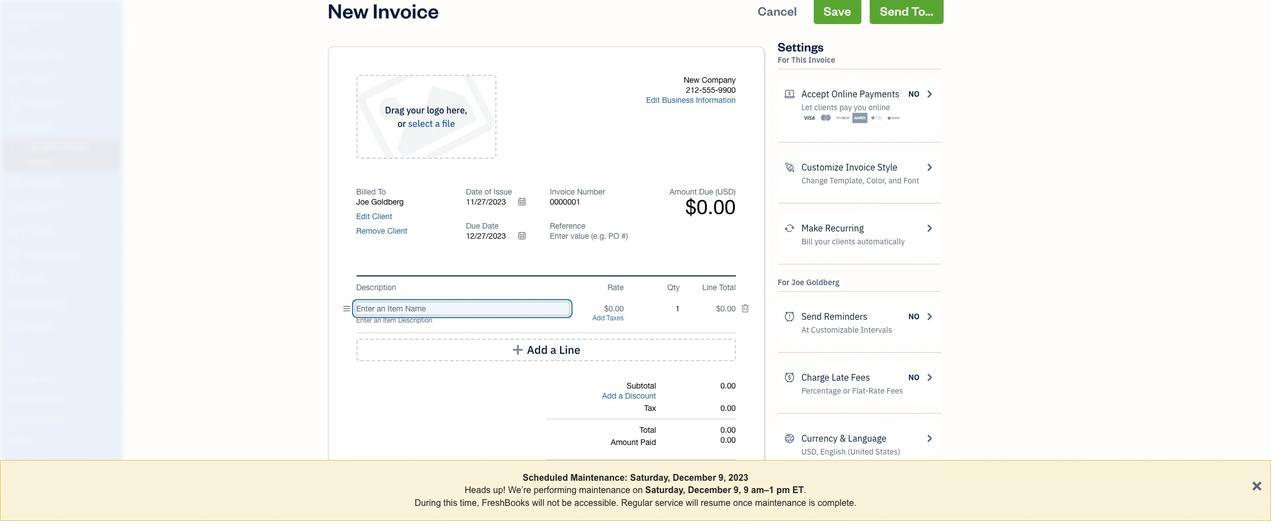 Task type: vqa. For each thing, say whether or not it's contained in the screenshot.
CHEVRONDOWN image corresponding to More Actions
no



Task type: locate. For each thing, give the bounding box(es) containing it.
taxes
[[607, 315, 624, 322]]

due inside due date 12/27/2023
[[466, 222, 480, 231]]

your up select
[[407, 105, 425, 116]]

0 vertical spatial for
[[778, 55, 790, 65]]

add left taxes
[[593, 315, 605, 322]]

$0.00 inside amount due ( usd ) $0.00
[[685, 195, 736, 219]]

chevronright image for no
[[924, 87, 935, 101]]

on
[[633, 486, 643, 496]]

1 horizontal spatial will
[[686, 499, 698, 508]]

add inside add a line button
[[527, 343, 548, 357]]

amount
[[670, 188, 697, 196], [611, 438, 638, 447], [590, 468, 617, 477]]

send up the at
[[802, 311, 822, 322]]

1 vertical spatial settings
[[8, 436, 34, 445]]

money image
[[7, 274, 21, 285]]

refresh image
[[785, 222, 795, 235]]

fees
[[851, 372, 870, 383], [887, 386, 903, 396]]

0 horizontal spatial and
[[27, 395, 39, 404]]

bank image
[[886, 113, 902, 124]]

send to...
[[880, 3, 933, 18]]

amount inside amount due ( usd ) $0.00
[[670, 188, 697, 196]]

english
[[820, 447, 846, 457]]

9
[[744, 486, 749, 496]]

1 no from the top
[[909, 89, 920, 99]]

send left to... on the right top
[[880, 3, 909, 18]]

client up remove client button
[[372, 212, 392, 221]]

Enter an Item Name text field
[[356, 304, 568, 314]]

.
[[804, 486, 807, 496]]

line inside button
[[559, 343, 581, 357]]

,
[[465, 105, 467, 116]]

0 vertical spatial or
[[398, 118, 406, 129]]

information
[[696, 96, 736, 105]]

1 vertical spatial for
[[778, 278, 790, 288]]

edit left business
[[646, 96, 660, 105]]

or down drag
[[398, 118, 406, 129]]

1 horizontal spatial maintenance
[[755, 499, 806, 508]]

chevronright image
[[924, 161, 935, 174], [924, 310, 935, 324], [924, 371, 935, 385], [924, 432, 935, 446]]

1 horizontal spatial fees
[[887, 386, 903, 396]]

0 vertical spatial company
[[27, 10, 63, 21]]

company up owner at left top
[[27, 10, 63, 21]]

line up "line total (usd)" text field
[[702, 283, 717, 292]]

Enter an Item Description text field
[[356, 316, 568, 325]]

your inside drag your logo here , or select a file
[[407, 105, 425, 116]]

due for request
[[620, 468, 634, 477]]

usd inside amount due ( usd ) $0.00
[[718, 188, 734, 196]]

line total
[[702, 283, 736, 292]]

bank connections
[[8, 415, 66, 424]]

edit up "remove" in the left of the page
[[356, 212, 370, 221]]

1 vertical spatial clients
[[832, 237, 856, 247]]

2023
[[729, 474, 749, 483]]

joe inside billed to joe goldberg edit client remove client
[[356, 198, 369, 207]]

change
[[802, 176, 828, 186]]

1 vertical spatial rate
[[869, 386, 885, 396]]

or left flat-
[[843, 386, 850, 396]]

1 horizontal spatial joe
[[791, 278, 805, 288]]

) for $0.00
[[734, 188, 736, 196]]

send inside button
[[880, 3, 909, 18]]

&
[[840, 433, 846, 444]]

language
[[848, 433, 887, 444]]

0 horizontal spatial (
[[636, 468, 638, 477]]

invoice
[[809, 55, 835, 65], [846, 162, 875, 173], [550, 188, 575, 196], [802, 494, 831, 506]]

scheduled maintenance: saturday, december 9, 2023 heads up! we're performing maintenance on saturday, december 9, 9 am–1 pm et . during this time, freshbooks will not be accessible. regular service will resume once maintenance is complete.
[[415, 474, 857, 508]]

to
[[861, 508, 868, 518]]

accept
[[802, 88, 829, 100]]

paintbrush image
[[785, 161, 795, 174]]

0 horizontal spatial line
[[559, 343, 581, 357]]

1 vertical spatial chevronright image
[[924, 222, 935, 235]]

0 vertical spatial rate
[[608, 283, 624, 292]]

items
[[8, 395, 26, 404]]

customize
[[802, 162, 844, 173]]

usd
[[718, 188, 734, 196], [638, 468, 654, 477]]

2 chevronright image from the top
[[924, 310, 935, 324]]

drag your logo here , or select a file
[[385, 105, 467, 129]]

project image
[[7, 226, 21, 237]]

your for drag
[[407, 105, 425, 116]]

1 chevronright image from the top
[[924, 87, 935, 101]]

1 vertical spatial line
[[559, 343, 581, 357]]

1 vertical spatial company
[[702, 76, 736, 85]]

will left 'not'
[[532, 499, 545, 508]]

usd for $0.00
[[718, 188, 734, 196]]

1 vertical spatial (
[[636, 468, 638, 477]]

2 chevronright image from the top
[[924, 222, 935, 235]]

1 horizontal spatial or
[[843, 386, 850, 396]]

1 vertical spatial total
[[640, 426, 656, 435]]

this
[[791, 55, 807, 65]]

0 horizontal spatial rate
[[608, 283, 624, 292]]

add for add a line
[[527, 343, 548, 357]]

0 vertical spatial )
[[734, 188, 736, 196]]

add left "discount"
[[602, 392, 617, 401]]

cancel button
[[748, 0, 807, 24]]

due for $0.00
[[699, 188, 713, 196]]

(
[[716, 188, 718, 196], [636, 468, 638, 477]]

not
[[547, 499, 559, 508]]

select
[[408, 118, 433, 129]]

edit
[[646, 96, 660, 105], [356, 212, 370, 221]]

no for send reminders
[[909, 312, 920, 322]]

9, left 9
[[734, 486, 741, 496]]

edit business information button
[[646, 95, 736, 105]]

1 vertical spatial add
[[527, 343, 548, 357]]

total up "line total (usd)" text field
[[719, 283, 736, 292]]

or inside drag your logo here , or select a file
[[398, 118, 406, 129]]

( inside amount due ( usd ) $0.00
[[716, 188, 718, 196]]

( for request
[[636, 468, 638, 477]]

a inside subtotal add a discount tax
[[619, 392, 623, 401]]

0 vertical spatial no
[[909, 89, 920, 99]]

intervals
[[861, 325, 892, 335]]

( for $0.00
[[716, 188, 718, 196]]

maintenance down "maintenance:"
[[579, 486, 630, 496]]

0 vertical spatial usd
[[718, 188, 734, 196]]

currencyandlanguage image
[[785, 432, 795, 446]]

0 horizontal spatial edit
[[356, 212, 370, 221]]

× dialog
[[0, 461, 1271, 522]]

online
[[832, 88, 858, 100]]

usd, english (united states)
[[802, 447, 901, 457]]

( inside amount due ( usd ) request a deposit
[[636, 468, 638, 477]]

1 vertical spatial joe
[[791, 278, 805, 288]]

1 horizontal spatial 9,
[[734, 486, 741, 496]]

maintenance down pm
[[755, 499, 806, 508]]

send to... button
[[870, 0, 944, 24]]

0 horizontal spatial joe
[[356, 198, 369, 207]]

)
[[734, 188, 736, 196], [654, 468, 656, 477]]

1 vertical spatial no
[[909, 312, 920, 322]]

settings link
[[3, 431, 120, 451]]

1 vertical spatial or
[[843, 386, 850, 396]]

accept online payments
[[802, 88, 900, 100]]

0 horizontal spatial or
[[398, 118, 406, 129]]

0 vertical spatial 9,
[[719, 474, 726, 483]]

and
[[889, 176, 902, 186], [27, 395, 39, 404]]

1 vertical spatial amount
[[611, 438, 638, 447]]

a inside amount due ( usd ) request a deposit
[[623, 478, 627, 487]]

1 vertical spatial maintenance
[[755, 499, 806, 508]]

) inside amount due ( usd ) request a deposit
[[654, 468, 656, 477]]

usd,
[[802, 447, 819, 457]]

company for new company owner
[[27, 10, 63, 21]]

2 no from the top
[[909, 312, 920, 322]]

your right bill
[[815, 237, 830, 247]]

0 horizontal spatial will
[[532, 499, 545, 508]]

invoice right this
[[809, 55, 835, 65]]

no for charge late fees
[[909, 373, 920, 383]]

complete.
[[818, 499, 857, 508]]

× button
[[1252, 475, 1262, 495]]

0.00 0.00
[[721, 426, 736, 445]]

december
[[673, 474, 716, 483], [688, 486, 731, 496]]

settings
[[778, 39, 824, 54], [8, 436, 34, 445]]

rate down charge late fees on the right bottom
[[869, 386, 885, 396]]

amount inside total amount paid
[[611, 438, 638, 447]]

0 horizontal spatial due
[[466, 222, 480, 231]]

invoice up attach in the right of the page
[[802, 494, 831, 506]]

a
[[435, 118, 440, 129], [550, 343, 557, 357], [619, 392, 623, 401], [623, 478, 627, 487]]

Item Quantity text field
[[664, 305, 680, 313]]

new inside new company owner
[[9, 10, 25, 21]]

states)
[[876, 447, 901, 457]]

1 horizontal spatial )
[[734, 188, 736, 196]]

deposit
[[629, 478, 656, 487]]

clients down accept
[[814, 102, 838, 113]]

due inside amount due ( usd ) request a deposit
[[620, 468, 634, 477]]

usd inside amount due ( usd ) request a deposit
[[638, 468, 654, 477]]

1 vertical spatial date
[[482, 222, 499, 231]]

0 horizontal spatial goldberg
[[371, 198, 404, 207]]

1 horizontal spatial usd
[[718, 188, 734, 196]]

a inside drag your logo here , or select a file
[[435, 118, 440, 129]]

amount inside amount due ( usd ) request a deposit
[[590, 468, 617, 477]]

1 vertical spatial usd
[[638, 468, 654, 477]]

bars image
[[343, 304, 350, 314]]

add inside subtotal add a discount tax
[[602, 392, 617, 401]]

1 vertical spatial new
[[684, 76, 700, 85]]

your for bill
[[815, 237, 830, 247]]

0 vertical spatial goldberg
[[371, 198, 404, 207]]

settings up this
[[778, 39, 824, 54]]

1 vertical spatial your
[[815, 237, 830, 247]]

and inside main "element"
[[27, 395, 39, 404]]

discount
[[625, 392, 656, 401]]

saturday, up service
[[645, 486, 686, 496]]

2 vertical spatial due
[[620, 468, 634, 477]]

1 vertical spatial goldberg
[[806, 278, 840, 288]]

0 vertical spatial amount
[[670, 188, 697, 196]]

0 vertical spatial new
[[9, 10, 25, 21]]

4 chevronright image from the top
[[924, 432, 935, 446]]

2 vertical spatial add
[[602, 392, 617, 401]]

amount due ( usd ) request a deposit
[[590, 468, 656, 487]]

client right "remove" in the left of the page
[[387, 227, 408, 236]]

3 no from the top
[[909, 373, 920, 383]]

1 horizontal spatial your
[[815, 237, 830, 247]]

company up 9900
[[702, 76, 736, 85]]

1 vertical spatial and
[[27, 395, 39, 404]]

and right the items
[[27, 395, 39, 404]]

1 vertical spatial )
[[654, 468, 656, 477]]

) inside amount due ( usd ) $0.00
[[734, 188, 736, 196]]

1 chevronright image from the top
[[924, 161, 935, 174]]

settings inside settings for this invoice
[[778, 39, 824, 54]]

2 horizontal spatial due
[[699, 188, 713, 196]]

freshbooks
[[482, 499, 530, 508]]

report image
[[7, 322, 21, 333]]

1 horizontal spatial line
[[702, 283, 717, 292]]

1 horizontal spatial total
[[719, 283, 736, 292]]

reference
[[550, 222, 586, 231]]

joe up latereminders image
[[791, 278, 805, 288]]

0 horizontal spatial send
[[802, 311, 822, 322]]

9, left 2023
[[719, 474, 726, 483]]

2 vertical spatial amount
[[590, 468, 617, 477]]

0 horizontal spatial your
[[407, 105, 425, 116]]

timer image
[[7, 250, 21, 261]]

a right plus image
[[550, 343, 557, 357]]

1 vertical spatial edit
[[356, 212, 370, 221]]

am–1
[[751, 486, 774, 496]]

Enter an Invoice # text field
[[550, 198, 581, 207]]

or
[[398, 118, 406, 129], [843, 386, 850, 396]]

no
[[909, 89, 920, 99], [909, 312, 920, 322], [909, 373, 920, 383]]

will right service
[[686, 499, 698, 508]]

chevronright image for make recurring
[[924, 222, 935, 235]]

1 for from the top
[[778, 55, 790, 65]]

0 horizontal spatial maintenance
[[579, 486, 630, 496]]

0 vertical spatial maintenance
[[579, 486, 630, 496]]

invoice up change template, color, and font
[[846, 162, 875, 173]]

to...
[[911, 3, 933, 18]]

discover image
[[836, 113, 851, 124]]

file
[[442, 118, 455, 129]]

date left of
[[466, 188, 482, 196]]

0 horizontal spatial new
[[9, 10, 25, 21]]

0 vertical spatial fees
[[851, 372, 870, 383]]

1 horizontal spatial new
[[684, 76, 700, 85]]

settings for settings for this invoice
[[778, 39, 824, 54]]

copy
[[843, 508, 859, 518]]

bank connections link
[[3, 410, 120, 430]]

Item Rate (USD) text field
[[604, 305, 624, 313]]

company inside new company owner
[[27, 10, 63, 21]]

0 vertical spatial your
[[407, 105, 425, 116]]

1 horizontal spatial company
[[702, 76, 736, 85]]

late
[[832, 372, 849, 383]]

0 horizontal spatial usd
[[638, 468, 654, 477]]

0 vertical spatial december
[[673, 474, 716, 483]]

4 0.00 from the top
[[721, 436, 736, 445]]

0 horizontal spatial )
[[654, 468, 656, 477]]

goldberg
[[371, 198, 404, 207], [806, 278, 840, 288]]

owner
[[9, 22, 31, 31]]

line right plus image
[[559, 343, 581, 357]]

0 vertical spatial due
[[699, 188, 713, 196]]

a left on
[[623, 478, 627, 487]]

due inside amount due ( usd ) $0.00
[[699, 188, 713, 196]]

Line Total (USD) text field
[[716, 305, 736, 313]]

company inside new company 212-555-9900 edit business information
[[702, 76, 736, 85]]

new up 212-
[[684, 76, 700, 85]]

1 horizontal spatial send
[[880, 3, 909, 18]]

and down style
[[889, 176, 902, 186]]

members
[[27, 374, 57, 383]]

rate up item rate (usd) text box
[[608, 283, 624, 292]]

fees right flat-
[[887, 386, 903, 396]]

saturday,
[[630, 474, 670, 483], [645, 486, 686, 496]]

2 vertical spatial no
[[909, 373, 920, 383]]

1 will from the left
[[532, 499, 545, 508]]

for up latereminders image
[[778, 278, 790, 288]]

2 0.00 from the top
[[721, 404, 736, 413]]

remove client button
[[356, 226, 408, 236]]

clients down the recurring
[[832, 237, 856, 247]]

1 horizontal spatial (
[[716, 188, 718, 196]]

add right plus image
[[527, 343, 548, 357]]

Reference Number text field
[[550, 232, 629, 241]]

$0.00
[[685, 195, 736, 219], [716, 468, 736, 477]]

payments
[[860, 88, 900, 100]]

0 vertical spatial edit
[[646, 96, 660, 105]]

for inside settings for this invoice
[[778, 55, 790, 65]]

settings inside main "element"
[[8, 436, 34, 445]]

online
[[869, 102, 890, 113]]

date
[[466, 188, 482, 196], [482, 222, 499, 231]]

0 vertical spatial send
[[880, 3, 909, 18]]

subtotal add a discount tax
[[602, 382, 656, 413]]

0 horizontal spatial total
[[640, 426, 656, 435]]

edit client button
[[356, 212, 392, 222]]

date up 12/27/2023
[[482, 222, 499, 231]]

a left file
[[435, 118, 440, 129]]

2 will from the left
[[686, 499, 698, 508]]

a left "discount"
[[619, 392, 623, 401]]

1 horizontal spatial settings
[[778, 39, 824, 54]]

pm
[[777, 486, 790, 496]]

212-
[[686, 86, 702, 95]]

goldberg down to
[[371, 198, 404, 207]]

0 vertical spatial add
[[593, 315, 605, 322]]

joe down 'billed'
[[356, 198, 369, 207]]

goldberg up send reminders
[[806, 278, 840, 288]]

invoice inside settings for this invoice
[[809, 55, 835, 65]]

0 vertical spatial settings
[[778, 39, 824, 54]]

total up paid
[[640, 426, 656, 435]]

1 horizontal spatial due
[[620, 468, 634, 477]]

saturday, up on
[[630, 474, 670, 483]]

1 horizontal spatial edit
[[646, 96, 660, 105]]

0 vertical spatial joe
[[356, 198, 369, 207]]

0 vertical spatial (
[[716, 188, 718, 196]]

new up owner at left top
[[9, 10, 25, 21]]

client image
[[7, 74, 21, 85]]

chevronright image
[[924, 87, 935, 101], [924, 222, 935, 235]]

for left this
[[778, 55, 790, 65]]

percentage
[[802, 386, 841, 396]]

date of issue
[[466, 188, 512, 196]]

fees up flat-
[[851, 372, 870, 383]]

attachments
[[833, 494, 885, 506]]

0 horizontal spatial settings
[[8, 436, 34, 445]]

company
[[27, 10, 63, 21], [702, 76, 736, 85]]

settings down bank
[[8, 436, 34, 445]]

12/27/2023
[[466, 232, 506, 241]]

new inside new company 212-555-9900 edit business information
[[684, 76, 700, 85]]

0 vertical spatial chevronright image
[[924, 87, 935, 101]]

latefees image
[[785, 371, 795, 385]]

send
[[880, 3, 909, 18], [802, 311, 822, 322]]

american express image
[[852, 113, 868, 124]]



Task type: describe. For each thing, give the bounding box(es) containing it.
resume
[[701, 499, 731, 508]]

business
[[662, 96, 694, 105]]

onlinesales image
[[785, 87, 795, 101]]

to
[[378, 188, 386, 196]]

customizable
[[811, 325, 859, 335]]

visa image
[[802, 113, 817, 124]]

expense image
[[7, 202, 21, 213]]

total inside total amount paid
[[640, 426, 656, 435]]

invoice image
[[7, 122, 21, 133]]

(united
[[848, 447, 874, 457]]

heads
[[465, 486, 491, 496]]

connections
[[26, 415, 66, 424]]

Issue date in MM/DD/YYYY format text field
[[466, 198, 533, 207]]

3 0.00 from the top
[[721, 426, 736, 435]]

latereminders image
[[785, 310, 795, 324]]

you
[[854, 102, 867, 113]]

delete line item image
[[741, 304, 750, 314]]

due date 12/27/2023
[[466, 222, 506, 241]]

currency & language
[[802, 433, 887, 444]]

chart image
[[7, 298, 21, 309]]

at customizable intervals
[[802, 325, 892, 335]]

regular
[[621, 499, 653, 508]]

1 vertical spatial client
[[387, 227, 408, 236]]

be
[[562, 499, 572, 508]]

add taxes button
[[593, 315, 624, 322]]

1 vertical spatial $0.00
[[716, 468, 736, 477]]

1 vertical spatial saturday,
[[645, 486, 686, 496]]

qty
[[668, 283, 680, 292]]

edit inside billed to joe goldberg edit client remove client
[[356, 212, 370, 221]]

emails
[[870, 508, 893, 518]]

1 horizontal spatial rate
[[869, 386, 885, 396]]

at
[[802, 325, 809, 335]]

issue
[[494, 188, 512, 196]]

usd for request
[[638, 468, 654, 477]]

et
[[793, 486, 804, 496]]

1 vertical spatial fees
[[887, 386, 903, 396]]

billed
[[356, 188, 376, 196]]

2 for from the top
[[778, 278, 790, 288]]

invoice up 'enter an invoice #' text box
[[550, 188, 575, 196]]

apple pay image
[[869, 113, 885, 124]]

scheduled
[[523, 474, 568, 483]]

send for send reminders
[[802, 311, 822, 322]]

1 horizontal spatial and
[[889, 176, 902, 186]]

up!
[[493, 486, 506, 496]]

change template, color, and font
[[802, 176, 919, 186]]

maintenance:
[[571, 474, 628, 483]]

1 0.00 from the top
[[721, 382, 736, 391]]

a inside button
[[550, 343, 557, 357]]

0 vertical spatial date
[[466, 188, 482, 196]]

total amount paid
[[611, 426, 656, 447]]

team members
[[8, 374, 57, 383]]

send for send to...
[[880, 3, 909, 18]]

9900
[[718, 86, 736, 95]]

555-
[[702, 86, 718, 95]]

template,
[[830, 176, 865, 186]]

invoice inside invoice attachments attach pdf copy to emails
[[802, 494, 831, 506]]

subtotal
[[627, 382, 656, 391]]

charge
[[802, 372, 830, 383]]

apps link
[[3, 348, 120, 368]]

apps
[[8, 353, 25, 362]]

accessible.
[[574, 499, 619, 508]]

add a line
[[527, 343, 581, 357]]

goldberg inside billed to joe goldberg edit client remove client
[[371, 198, 404, 207]]

settings for settings
[[8, 436, 34, 445]]

new company owner
[[9, 10, 63, 31]]

amount due ( usd ) $0.00
[[670, 188, 736, 219]]

of
[[485, 188, 491, 196]]

0 vertical spatial line
[[702, 283, 717, 292]]

team members link
[[3, 369, 120, 389]]

add a discount button
[[602, 391, 656, 401]]

number
[[577, 188, 605, 196]]

new for new company 212-555-9900 edit business information
[[684, 76, 700, 85]]

services
[[40, 395, 67, 404]]

automatically
[[857, 237, 905, 247]]

team
[[8, 374, 26, 383]]

request a deposit button
[[591, 478, 656, 488]]

this
[[443, 499, 457, 508]]

once
[[733, 499, 753, 508]]

drag
[[385, 105, 404, 116]]

mastercard image
[[819, 113, 834, 124]]

charge late fees
[[802, 372, 870, 383]]

0 vertical spatial total
[[719, 283, 736, 292]]

save
[[824, 3, 851, 18]]

1 horizontal spatial goldberg
[[806, 278, 840, 288]]

billed to joe goldberg edit client remove client
[[356, 188, 408, 236]]

plus image
[[512, 345, 524, 356]]

invoices image
[[785, 493, 795, 507]]

dashboard image
[[7, 50, 21, 61]]

service
[[655, 499, 683, 508]]

edit inside new company 212-555-9900 edit business information
[[646, 96, 660, 105]]

currency
[[802, 433, 838, 444]]

estimate image
[[7, 98, 21, 109]]

no for accept online payments
[[909, 89, 920, 99]]

flat-
[[852, 386, 869, 396]]

settings for this invoice
[[778, 39, 835, 65]]

request
[[591, 478, 621, 487]]

make recurring
[[802, 223, 864, 234]]

main element
[[0, 0, 151, 522]]

add taxes
[[593, 315, 624, 322]]

date inside due date 12/27/2023
[[482, 222, 499, 231]]

recurring
[[825, 223, 864, 234]]

performing
[[534, 486, 577, 496]]

3 chevronright image from the top
[[924, 371, 935, 385]]

invoice attachments attach pdf copy to emails
[[802, 494, 893, 518]]

invoice number
[[550, 188, 605, 196]]

amount for request
[[590, 468, 617, 477]]

) for request
[[654, 468, 656, 477]]

percentage or flat-rate fees
[[802, 386, 903, 396]]

amount for $0.00
[[670, 188, 697, 196]]

paid
[[641, 438, 656, 447]]

0 vertical spatial clients
[[814, 102, 838, 113]]

time,
[[460, 499, 479, 508]]

new for new company owner
[[9, 10, 25, 21]]

1 vertical spatial december
[[688, 486, 731, 496]]

bill your clients automatically
[[802, 237, 905, 247]]

0 horizontal spatial 9,
[[719, 474, 726, 483]]

pdf
[[826, 508, 841, 518]]

items and services
[[8, 395, 67, 404]]

1 vertical spatial 9,
[[734, 486, 741, 496]]

new company 212-555-9900 edit business information
[[646, 76, 736, 105]]

style
[[877, 162, 898, 173]]

company for new company 212-555-9900 edit business information
[[702, 76, 736, 85]]

0 vertical spatial client
[[372, 212, 392, 221]]

payment image
[[7, 177, 21, 189]]

0 vertical spatial saturday,
[[630, 474, 670, 483]]

let clients pay you online
[[802, 102, 890, 113]]

for joe goldberg
[[778, 278, 840, 288]]

12/27/2023 button
[[466, 231, 533, 241]]

×
[[1252, 475, 1262, 495]]

add for add taxes
[[593, 315, 605, 322]]



